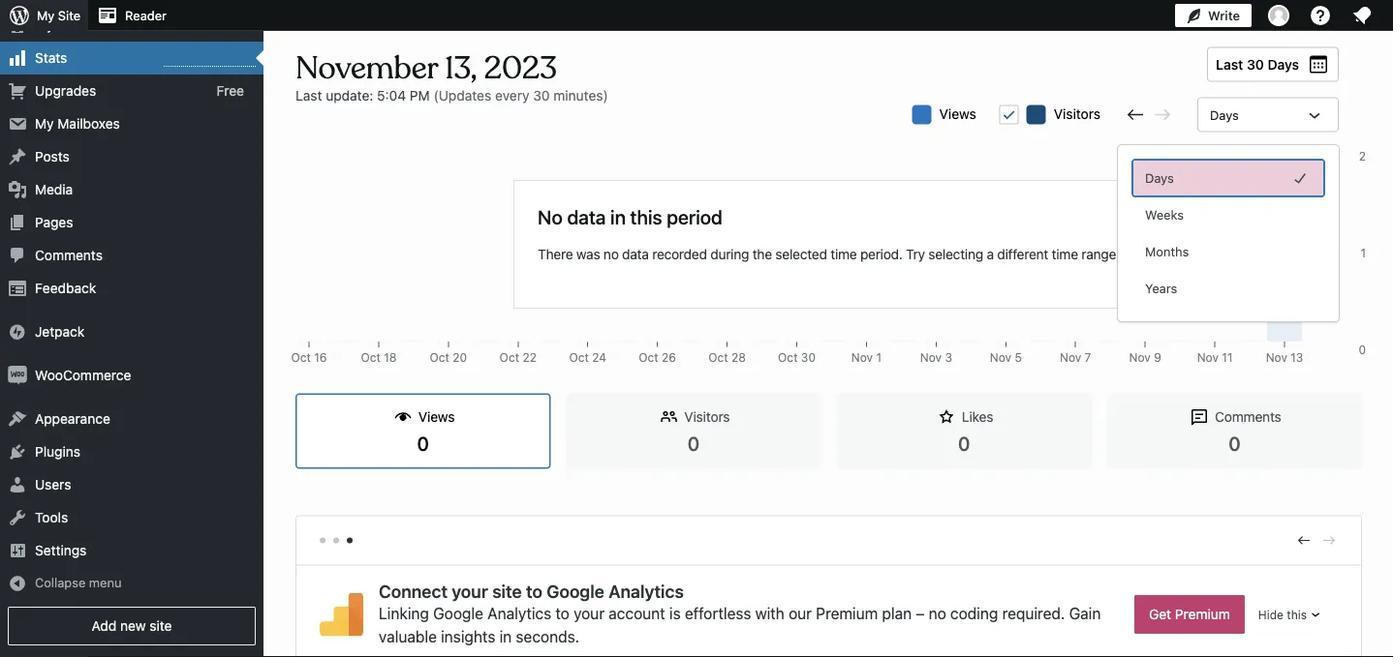 Task type: vqa. For each thing, say whether or not it's contained in the screenshot.
nov for Nov 7
yes



Task type: describe. For each thing, give the bounding box(es) containing it.
1 horizontal spatial data
[[622, 247, 649, 263]]

no
[[538, 205, 563, 228]]

feedback link
[[0, 272, 264, 305]]

valuable
[[379, 628, 437, 647]]

november 13, 2023 last update: 5:04 pm (updates every 30 minutes)
[[296, 48, 608, 103]]

30 inside november 13, 2023 last update: 5:04 pm (updates every 30 minutes)
[[533, 87, 550, 103]]

manage your notifications image
[[1351, 4, 1374, 27]]

oct 26
[[639, 351, 676, 365]]

help image
[[1309, 4, 1332, 27]]

appearance link
[[0, 403, 264, 436]]

menu
[[89, 576, 122, 591]]

write
[[1208, 8, 1240, 23]]

13,
[[445, 48, 477, 88]]

seconds.
[[516, 628, 580, 647]]

nov 3
[[920, 351, 953, 365]]

7
[[1085, 351, 1092, 365]]

30 for last
[[1247, 56, 1264, 72]]

24
[[592, 351, 607, 365]]

collapse menu
[[35, 576, 122, 591]]

oct for oct 22
[[500, 351, 519, 365]]

nov for nov 9
[[1129, 351, 1151, 365]]

tools
[[35, 510, 68, 526]]

likes
[[962, 409, 994, 425]]

my site link
[[0, 0, 88, 31]]

required.
[[1003, 605, 1065, 623]]

jetpack link
[[0, 316, 264, 349]]

my for my site
[[37, 8, 55, 23]]

write link
[[1175, 0, 1252, 31]]

google analytics
[[547, 582, 684, 603]]

views for views
[[940, 106, 977, 122]]

comments link
[[0, 239, 264, 272]]

30 for oct
[[801, 351, 816, 365]]

get
[[1149, 607, 1172, 623]]

analytics
[[488, 605, 552, 623]]

during
[[711, 247, 749, 263]]

0 for comments 0
[[1229, 432, 1241, 455]]

28
[[732, 351, 746, 365]]

google
[[433, 605, 484, 623]]

nov 7
[[1060, 351, 1092, 365]]

pages link
[[0, 207, 264, 239]]

comments for comments
[[35, 248, 103, 264]]

Weeks button
[[1134, 198, 1324, 233]]

upgrades
[[35, 83, 96, 99]]

0 horizontal spatial to
[[526, 582, 543, 603]]

connect your site to google analytics linking google analytics to your account is effortless with our premium plan – no coding required. gain valuable insights in seconds.
[[379, 582, 1101, 647]]

–
[[916, 605, 925, 623]]

plugins link
[[0, 436, 264, 469]]

premium inside connect your site to google analytics linking google analytics to your account is effortless with our premium plan – no coding required. gain valuable insights in seconds.
[[816, 605, 878, 623]]

0 for likes 0
[[958, 432, 970, 455]]

get premium
[[1149, 607, 1231, 623]]

nov 1
[[852, 351, 882, 365]]

last inside button
[[1216, 56, 1244, 72]]

my mailboxes link
[[0, 108, 264, 141]]

media link
[[0, 174, 264, 207]]

site
[[58, 8, 81, 23]]

Days button
[[1134, 161, 1324, 196]]

different
[[998, 247, 1049, 263]]

last inside november 13, 2023 last update: 5:04 pm (updates every 30 minutes)
[[296, 87, 322, 103]]

add
[[92, 619, 117, 635]]

stats
[[35, 50, 67, 66]]

Months button
[[1134, 235, 1324, 269]]

with
[[755, 605, 785, 623]]

oct for oct 18
[[361, 351, 381, 365]]

2023
[[484, 48, 557, 88]]

next image
[[1321, 532, 1338, 550]]

selecting
[[929, 247, 984, 263]]

jetpack
[[35, 324, 85, 340]]

views for views 0
[[419, 409, 455, 425]]

no inside connect your site to google analytics linking google analytics to your account is effortless with our premium plan – no coding required. gain valuable insights in seconds.
[[929, 605, 947, 623]]

add new site link
[[8, 608, 256, 646]]

oct for oct 28
[[709, 351, 728, 365]]

img image for woocommerce
[[8, 366, 27, 386]]

nov for nov 13
[[1266, 351, 1288, 365]]

100,000 for 100,000 2 1 0
[[1322, 150, 1366, 163]]

woocommerce link
[[0, 360, 264, 393]]

1 horizontal spatial in
[[611, 205, 626, 228]]

option group containing days
[[1134, 161, 1324, 306]]

period.
[[860, 247, 903, 263]]

days for days "button"
[[1145, 171, 1174, 186]]

months
[[1145, 245, 1189, 259]]

days for days dropdown button
[[1210, 108, 1239, 122]]

collapse menu link
[[0, 568, 264, 600]]

3
[[945, 351, 953, 365]]

get premium button
[[1135, 596, 1245, 635]]

comments for comments 0
[[1215, 409, 1282, 425]]

november
[[296, 48, 438, 88]]

9
[[1154, 351, 1162, 365]]

gain
[[1069, 605, 1101, 623]]

comments 0
[[1215, 409, 1282, 455]]

effortless
[[685, 605, 751, 623]]

weeks
[[1145, 208, 1184, 222]]

oct for oct 20
[[430, 351, 450, 365]]

visitors for visitors 0
[[684, 409, 730, 425]]

feedback
[[35, 281, 96, 297]]

visitors 0
[[684, 409, 730, 455]]

stats link
[[0, 42, 264, 75]]

likes 0
[[958, 409, 994, 455]]

collapse
[[35, 576, 86, 591]]

2 time from the left
[[1052, 247, 1078, 263]]

the
[[753, 247, 772, 263]]

linking
[[379, 605, 429, 623]]

in inside connect your site to google analytics linking google analytics to your account is effortless with our premium plan – no coding required. gain valuable insights in seconds.
[[500, 628, 512, 647]]

mailboxes
[[57, 116, 120, 132]]



Task type: locate. For each thing, give the bounding box(es) containing it.
5
[[1015, 351, 1022, 365]]

1 vertical spatial comments
[[1215, 409, 1282, 425]]

0 horizontal spatial 1
[[876, 351, 882, 365]]

nov left 9
[[1129, 351, 1151, 365]]

time left period.
[[831, 247, 857, 263]]

range.
[[1082, 247, 1120, 263]]

site right new
[[150, 619, 172, 635]]

oct left 22
[[500, 351, 519, 365]]

reader link
[[88, 0, 174, 31]]

days inside button
[[1268, 56, 1300, 72]]

5 nov from the left
[[1129, 351, 1151, 365]]

tools link
[[0, 502, 264, 535]]

days inside "button"
[[1145, 171, 1174, 186]]

oct left 28 on the bottom
[[709, 351, 728, 365]]

posts link
[[0, 141, 264, 174]]

6 nov from the left
[[1197, 351, 1219, 365]]

1 img image from the top
[[8, 323, 27, 342]]

reader
[[125, 8, 167, 23]]

account
[[609, 605, 665, 623]]

1 vertical spatial your
[[574, 605, 605, 623]]

premium right get
[[1175, 607, 1231, 623]]

data
[[567, 205, 606, 228], [622, 247, 649, 263]]

18
[[384, 351, 397, 365]]

0 vertical spatial 30
[[1247, 56, 1264, 72]]

1 vertical spatial days
[[1210, 108, 1239, 122]]

settings
[[35, 543, 87, 559]]

nov for nov 11
[[1197, 351, 1219, 365]]

there
[[538, 247, 573, 263]]

time left range.
[[1052, 247, 1078, 263]]

1 vertical spatial to
[[556, 605, 570, 623]]

nov left 13 in the bottom of the page
[[1266, 351, 1288, 365]]

0 vertical spatial visitors
[[1054, 106, 1101, 122]]

1 100,000 from the top
[[1322, 150, 1366, 163]]

0 horizontal spatial in
[[500, 628, 512, 647]]

oct 30
[[778, 351, 816, 365]]

my profile image
[[1269, 5, 1290, 26]]

0 vertical spatial last
[[1216, 56, 1244, 72]]

hide
[[1259, 609, 1284, 622]]

this right hide
[[1287, 609, 1307, 622]]

option group
[[1134, 161, 1324, 306]]

16
[[314, 351, 327, 365]]

oct for oct 26
[[639, 351, 659, 365]]

0 for visitors 0
[[688, 432, 700, 455]]

oct left 20
[[430, 351, 450, 365]]

my site
[[37, 8, 81, 23]]

1 horizontal spatial your
[[574, 605, 605, 623]]

0 vertical spatial site
[[492, 582, 522, 603]]

5 oct from the left
[[569, 351, 589, 365]]

your
[[452, 582, 488, 603], [574, 605, 605, 623]]

1 vertical spatial data
[[622, 247, 649, 263]]

media
[[35, 182, 73, 198]]

6 oct from the left
[[639, 351, 659, 365]]

1 vertical spatial 100,000
[[1322, 351, 1366, 365]]

1 vertical spatial 30
[[533, 87, 550, 103]]

this inside hide this button
[[1287, 609, 1307, 622]]

site inside connect your site to google analytics linking google analytics to your account is effortless with our premium plan – no coding required. gain valuable insights in seconds.
[[492, 582, 522, 603]]

no right was
[[604, 247, 619, 263]]

last down write
[[1216, 56, 1244, 72]]

days button
[[1198, 97, 1339, 132]]

13
[[1291, 351, 1304, 365]]

this left period
[[630, 205, 662, 228]]

pages
[[35, 215, 73, 231]]

0 vertical spatial img image
[[8, 323, 27, 342]]

0 vertical spatial days
[[1268, 56, 1300, 72]]

site inside "link"
[[150, 619, 172, 635]]

11
[[1222, 351, 1233, 365]]

30 left "nov 1" at the right bottom
[[801, 351, 816, 365]]

1 horizontal spatial 30
[[801, 351, 816, 365]]

7 nov from the left
[[1266, 351, 1288, 365]]

comments up feedback
[[35, 248, 103, 264]]

img image
[[8, 323, 27, 342], [8, 366, 27, 386]]

site for new
[[150, 619, 172, 635]]

users link
[[0, 469, 264, 502]]

1 vertical spatial views
[[419, 409, 455, 425]]

0 horizontal spatial time
[[831, 247, 857, 263]]

oct 22
[[500, 351, 537, 365]]

1 horizontal spatial comments
[[1215, 409, 1282, 425]]

time
[[831, 247, 857, 263], [1052, 247, 1078, 263]]

0 horizontal spatial days
[[1145, 171, 1174, 186]]

pm
[[410, 87, 430, 103]]

comments down 11
[[1215, 409, 1282, 425]]

0 inside comments 0
[[1229, 432, 1241, 455]]

0 horizontal spatial no
[[604, 247, 619, 263]]

100,000 2 1 0
[[1322, 150, 1366, 357]]

days
[[1268, 56, 1300, 72], [1210, 108, 1239, 122], [1145, 171, 1174, 186]]

Years button
[[1134, 271, 1324, 306]]

100,000 for 100,000
[[1322, 351, 1366, 365]]

views inside views 0
[[419, 409, 455, 425]]

2 horizontal spatial days
[[1268, 56, 1300, 72]]

1 horizontal spatial views
[[940, 106, 977, 122]]

3 nov from the left
[[990, 351, 1012, 365]]

1 inside 100,000 2 1 0
[[1361, 247, 1366, 260]]

my home link
[[0, 9, 264, 42]]

your down google analytics
[[574, 605, 605, 623]]

0 horizontal spatial your
[[452, 582, 488, 603]]

plugins
[[35, 444, 80, 460]]

0 vertical spatial your
[[452, 582, 488, 603]]

2 100,000 from the top
[[1322, 351, 1366, 365]]

users
[[35, 477, 71, 493]]

coding
[[951, 605, 998, 623]]

site up 'analytics'
[[492, 582, 522, 603]]

0 horizontal spatial last
[[296, 87, 322, 103]]

oct for oct 30
[[778, 351, 798, 365]]

1 horizontal spatial this
[[1287, 609, 1307, 622]]

in right no
[[611, 205, 626, 228]]

1 vertical spatial last
[[296, 87, 322, 103]]

nov left 3
[[920, 351, 942, 365]]

30 up days dropdown button
[[1247, 56, 1264, 72]]

1 time from the left
[[831, 247, 857, 263]]

0 inside likes 0
[[958, 432, 970, 455]]

last 30 days button
[[1208, 47, 1339, 82]]

plan
[[882, 605, 912, 623]]

premium
[[816, 605, 878, 623], [1175, 607, 1231, 623]]

0 horizontal spatial comments
[[35, 248, 103, 264]]

your up google at the bottom of the page
[[452, 582, 488, 603]]

2 horizontal spatial 30
[[1247, 56, 1264, 72]]

0 vertical spatial data
[[567, 205, 606, 228]]

0 vertical spatial views
[[940, 106, 977, 122]]

img image left jetpack
[[8, 323, 27, 342]]

new
[[120, 619, 146, 635]]

4 oct from the left
[[500, 351, 519, 365]]

oct 28
[[709, 351, 746, 365]]

5:04
[[377, 87, 406, 103]]

100,000 down days dropdown button
[[1322, 150, 1366, 163]]

posts
[[35, 149, 70, 165]]

0 vertical spatial no
[[604, 247, 619, 263]]

0 inside 100,000 2 1 0
[[1359, 344, 1366, 357]]

1 vertical spatial 1
[[876, 351, 882, 365]]

0 horizontal spatial site
[[150, 619, 172, 635]]

img image for jetpack
[[8, 323, 27, 342]]

views
[[940, 106, 977, 122], [419, 409, 455, 425]]

0 for views 0
[[417, 432, 429, 455]]

oct for oct 24
[[569, 351, 589, 365]]

30
[[1247, 56, 1264, 72], [533, 87, 550, 103], [801, 351, 816, 365]]

img image left the woocommerce
[[8, 366, 27, 386]]

0 vertical spatial comments
[[35, 248, 103, 264]]

no data in this period
[[538, 205, 723, 228]]

site for your
[[492, 582, 522, 603]]

data right no
[[567, 205, 606, 228]]

img image inside woocommerce "link"
[[8, 366, 27, 386]]

my mailboxes
[[35, 116, 120, 132]]

1 vertical spatial no
[[929, 605, 947, 623]]

1 horizontal spatial last
[[1216, 56, 1244, 72]]

(updates
[[434, 87, 492, 103]]

1 horizontal spatial premium
[[1175, 607, 1231, 623]]

nov left 5 at the bottom of page
[[990, 351, 1012, 365]]

days inside dropdown button
[[1210, 108, 1239, 122]]

visitors for visitors
[[1054, 106, 1101, 122]]

1 horizontal spatial no
[[929, 605, 947, 623]]

is
[[670, 605, 681, 623]]

nov 9
[[1129, 351, 1162, 365]]

free
[[217, 83, 244, 99]]

2
[[1359, 150, 1366, 163]]

1 horizontal spatial 1
[[1361, 247, 1366, 260]]

days down my profile icon
[[1268, 56, 1300, 72]]

30 right 'every' at the left top of the page
[[533, 87, 550, 103]]

oct 20
[[430, 351, 467, 365]]

previous image
[[1296, 532, 1313, 550]]

nov left 11
[[1197, 351, 1219, 365]]

2 oct from the left
[[361, 351, 381, 365]]

premium right "our"
[[816, 605, 878, 623]]

nov 11
[[1197, 351, 1233, 365]]

30 inside button
[[1247, 56, 1264, 72]]

site
[[492, 582, 522, 603], [150, 619, 172, 635]]

0 vertical spatial to
[[526, 582, 543, 603]]

hide this
[[1259, 609, 1307, 622]]

2 vertical spatial days
[[1145, 171, 1174, 186]]

1 vertical spatial visitors
[[684, 409, 730, 425]]

oct
[[291, 351, 311, 365], [361, 351, 381, 365], [430, 351, 450, 365], [500, 351, 519, 365], [569, 351, 589, 365], [639, 351, 659, 365], [709, 351, 728, 365], [778, 351, 798, 365]]

0 inside views 0
[[417, 432, 429, 455]]

try
[[906, 247, 925, 263]]

nov for nov 3
[[920, 351, 942, 365]]

1 vertical spatial img image
[[8, 366, 27, 386]]

last left "update:"
[[296, 87, 322, 103]]

1 horizontal spatial site
[[492, 582, 522, 603]]

data down no data in this period
[[622, 247, 649, 263]]

highest hourly views 0 image
[[164, 54, 256, 67]]

2 vertical spatial 30
[[801, 351, 816, 365]]

2 nov from the left
[[920, 351, 942, 365]]

7 oct from the left
[[709, 351, 728, 365]]

recorded
[[652, 247, 707, 263]]

nov right oct 30
[[852, 351, 873, 365]]

oct left 18
[[361, 351, 381, 365]]

a
[[987, 247, 994, 263]]

nov left the 7
[[1060, 351, 1082, 365]]

hide this button
[[1245, 597, 1338, 634]]

every
[[495, 87, 530, 103]]

oct right 28 on the bottom
[[778, 351, 798, 365]]

in
[[611, 205, 626, 228], [500, 628, 512, 647]]

no
[[604, 247, 619, 263], [929, 605, 947, 623]]

to up seconds.
[[556, 605, 570, 623]]

0 horizontal spatial visitors
[[684, 409, 730, 425]]

years
[[1145, 282, 1178, 296]]

0 horizontal spatial 30
[[533, 87, 550, 103]]

0 horizontal spatial data
[[567, 205, 606, 228]]

0 vertical spatial in
[[611, 205, 626, 228]]

days down last 30 days
[[1210, 108, 1239, 122]]

1 horizontal spatial to
[[556, 605, 570, 623]]

1 oct from the left
[[291, 351, 311, 365]]

1 vertical spatial site
[[150, 619, 172, 635]]

1 nov from the left
[[852, 351, 873, 365]]

views 0
[[417, 409, 455, 455]]

1
[[1361, 247, 1366, 260], [876, 351, 882, 365]]

4 nov from the left
[[1060, 351, 1082, 365]]

no right – on the right bottom of page
[[929, 605, 947, 623]]

minutes)
[[554, 87, 608, 103]]

days up weeks
[[1145, 171, 1174, 186]]

nov for nov 5
[[990, 351, 1012, 365]]

settings link
[[0, 535, 264, 568]]

update:
[[326, 87, 373, 103]]

nov for nov 1
[[852, 351, 873, 365]]

100,000 right 13 in the bottom of the page
[[1322, 351, 1366, 365]]

img image inside jetpack link
[[8, 323, 27, 342]]

1 horizontal spatial visitors
[[1054, 106, 1101, 122]]

pager controls element
[[297, 517, 1362, 566]]

0 horizontal spatial this
[[630, 205, 662, 228]]

nov 13
[[1266, 351, 1304, 365]]

premium inside button
[[1175, 607, 1231, 623]]

last 30 days
[[1216, 56, 1300, 72]]

woocommerce
[[35, 368, 131, 384]]

1 horizontal spatial days
[[1210, 108, 1239, 122]]

None checkbox
[[1000, 105, 1019, 125]]

1 vertical spatial this
[[1287, 609, 1307, 622]]

period
[[667, 205, 723, 228]]

last
[[1216, 56, 1244, 72], [296, 87, 322, 103]]

our
[[789, 605, 812, 623]]

to up 'analytics'
[[526, 582, 543, 603]]

in down 'analytics'
[[500, 628, 512, 647]]

0 vertical spatial this
[[630, 205, 662, 228]]

my for my home
[[35, 17, 54, 33]]

0 vertical spatial 1
[[1361, 247, 1366, 260]]

0 vertical spatial 100,000
[[1322, 150, 1366, 163]]

3 oct from the left
[[430, 351, 450, 365]]

oct left 16
[[291, 351, 311, 365]]

visitors
[[1054, 106, 1101, 122], [684, 409, 730, 425]]

0 horizontal spatial views
[[419, 409, 455, 425]]

nov for nov 7
[[1060, 351, 1082, 365]]

connect
[[379, 582, 448, 603]]

0 horizontal spatial premium
[[816, 605, 878, 623]]

8 oct from the left
[[778, 351, 798, 365]]

0 inside visitors 0
[[688, 432, 700, 455]]

1 vertical spatial in
[[500, 628, 512, 647]]

oct left 26
[[639, 351, 659, 365]]

1 horizontal spatial time
[[1052, 247, 1078, 263]]

oct left 24
[[569, 351, 589, 365]]

100,000
[[1322, 150, 1366, 163], [1322, 351, 1366, 365]]

my for my mailboxes
[[35, 116, 54, 132]]

oct for oct 16
[[291, 351, 311, 365]]

2 img image from the top
[[8, 366, 27, 386]]

my home
[[35, 17, 95, 33]]

26
[[662, 351, 676, 365]]



